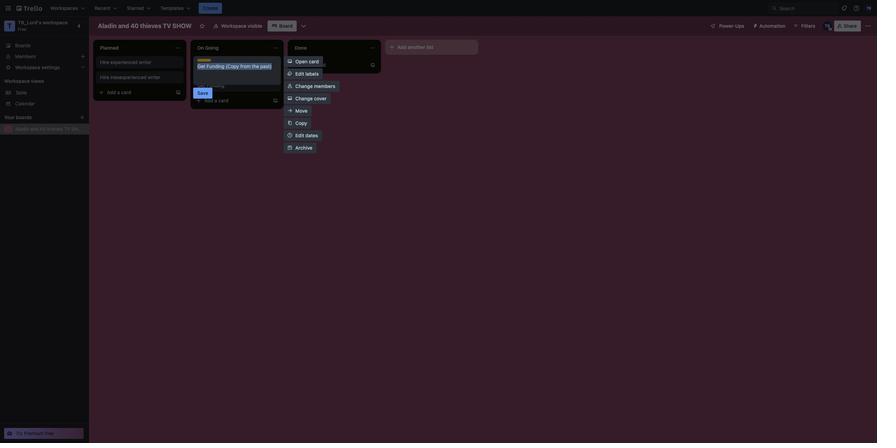 Task type: locate. For each thing, give the bounding box(es) containing it.
2 get from the top
[[197, 83, 205, 88]]

copy
[[295, 120, 307, 126]]

funding up save
[[207, 83, 224, 88]]

edit left dates on the top left of the page
[[295, 133, 304, 138]]

writer inside hire experienced writer link
[[139, 59, 152, 65]]

edit for edit labels
[[295, 71, 304, 77]]

0 horizontal spatial workspace
[[4, 78, 30, 84]]

1 funding from the top
[[207, 63, 224, 69]]

show left star or unstar board image
[[172, 22, 192, 29]]

1 vertical spatial change
[[295, 96, 313, 101]]

add for rightmost add a card "button"
[[302, 62, 311, 68]]

color: yellow, title: "less than $25m" element
[[197, 59, 211, 62], [197, 59, 211, 62]]

free
[[45, 431, 54, 437]]

try
[[16, 431, 23, 437]]

tv inside text box
[[163, 22, 171, 29]]

card down inexexperienced
[[121, 89, 131, 95]]

0 vertical spatial hire
[[100, 59, 109, 65]]

add a card button up labels
[[291, 60, 367, 71]]

add a card up labels
[[302, 62, 326, 68]]

save
[[197, 90, 208, 96]]

get for get funding (copy from the past)
[[197, 63, 205, 69]]

funding left (copy
[[207, 63, 224, 69]]

try premium free button
[[4, 428, 84, 439]]

0 horizontal spatial and
[[30, 126, 38, 132]]

ups
[[736, 23, 745, 29]]

0 horizontal spatial create from template… image
[[175, 90, 181, 95]]

0 vertical spatial aladin and 40 thieves tv show
[[98, 22, 192, 29]]

automation button
[[750, 21, 790, 32]]

1 vertical spatial create from template… image
[[175, 90, 181, 95]]

0 horizontal spatial 40
[[40, 126, 46, 132]]

1 horizontal spatial and
[[118, 22, 129, 29]]

writer for hire inexexperienced writer
[[148, 74, 160, 80]]

1 vertical spatial 40
[[40, 126, 46, 132]]

1 horizontal spatial aladin and 40 thieves tv show
[[98, 22, 192, 29]]

0 vertical spatial 40
[[131, 22, 139, 29]]

1 horizontal spatial create from template… image
[[273, 98, 278, 103]]

0 vertical spatial edit
[[295, 71, 304, 77]]

card right open
[[309, 59, 319, 64]]

0 vertical spatial show
[[172, 22, 192, 29]]

0 vertical spatial aladin
[[98, 22, 117, 29]]

1 edit from the top
[[295, 71, 304, 77]]

funding for get funding (copy from the past)
[[207, 63, 224, 69]]

1 vertical spatial hire
[[100, 74, 109, 80]]

0 vertical spatial get
[[197, 63, 205, 69]]

show
[[172, 22, 192, 29], [72, 126, 86, 132]]

1 horizontal spatial tv
[[163, 22, 171, 29]]

(copy
[[226, 63, 239, 69]]

premium
[[24, 431, 44, 437]]

0 horizontal spatial add a card
[[107, 89, 131, 95]]

0 horizontal spatial a
[[117, 89, 120, 95]]

1 horizontal spatial add a card button
[[193, 95, 270, 106]]

open
[[295, 59, 308, 64]]

change inside button
[[295, 83, 313, 89]]

a down inexexperienced
[[117, 89, 120, 95]]

get
[[197, 63, 205, 69], [197, 83, 205, 88]]

2 change from the top
[[295, 96, 313, 101]]

hire experienced writer
[[100, 59, 152, 65]]

experienced
[[110, 59, 138, 65]]

get up get funding
[[197, 63, 205, 69]]

show inside text box
[[172, 22, 192, 29]]

t link
[[4, 21, 15, 32]]

40
[[131, 22, 139, 29], [40, 126, 46, 132]]

add down inexexperienced
[[107, 89, 116, 95]]

1 vertical spatial add a card
[[107, 89, 131, 95]]

card
[[309, 59, 319, 64], [316, 62, 326, 68], [121, 89, 131, 95], [218, 98, 229, 103]]

0 horizontal spatial add a card button
[[96, 87, 173, 98]]

thieves inside text box
[[140, 22, 161, 29]]

0 vertical spatial a
[[312, 62, 315, 68]]

aladin
[[98, 22, 117, 29], [15, 126, 29, 132]]

add a card button
[[291, 60, 367, 71], [96, 87, 173, 98], [193, 95, 270, 106]]

1 horizontal spatial workspace
[[221, 23, 246, 29]]

and inside 'link'
[[30, 126, 38, 132]]

1 vertical spatial tv
[[64, 126, 70, 132]]

writer down hire experienced writer link
[[148, 74, 160, 80]]

0 vertical spatial create from template… image
[[370, 62, 376, 68]]

writer inside hire inexexperienced writer link
[[148, 74, 160, 80]]

workspace up table
[[4, 78, 30, 84]]

show down add board "image"
[[72, 126, 86, 132]]

2 hire from the top
[[100, 74, 109, 80]]

change inside button
[[295, 96, 313, 101]]

and inside text box
[[118, 22, 129, 29]]

table link
[[15, 89, 85, 96]]

1 change from the top
[[295, 83, 313, 89]]

add left another
[[398, 44, 407, 50]]

add inside button
[[398, 44, 407, 50]]

members
[[314, 83, 335, 89]]

0 horizontal spatial tv
[[64, 126, 70, 132]]

2 horizontal spatial add a card
[[302, 62, 326, 68]]

add a card button for hire inexexperienced writer
[[96, 87, 173, 98]]

workspace
[[221, 23, 246, 29], [4, 78, 30, 84]]

0 vertical spatial add a card
[[302, 62, 326, 68]]

add up edit labels
[[302, 62, 311, 68]]

1 vertical spatial funding
[[207, 83, 224, 88]]

hire left inexexperienced
[[100, 74, 109, 80]]

1 horizontal spatial 40
[[131, 22, 139, 29]]

search image
[[772, 5, 777, 11]]

workspace left visible
[[221, 23, 246, 29]]

1 vertical spatial thieves
[[47, 126, 63, 132]]

add a card down inexexperienced
[[107, 89, 131, 95]]

aladin and 40 thieves tv show inside text box
[[98, 22, 192, 29]]

change for change members
[[295, 83, 313, 89]]

members link
[[0, 51, 89, 62]]

2 funding from the top
[[207, 83, 224, 88]]

hire inexexperienced writer link
[[100, 74, 180, 81]]

open card
[[295, 59, 319, 64]]

create from template… image
[[370, 62, 376, 68], [175, 90, 181, 95], [273, 98, 278, 103]]

boards
[[15, 42, 31, 48]]

2 edit from the top
[[295, 133, 304, 138]]

0 horizontal spatial aladin and 40 thieves tv show
[[15, 126, 86, 132]]

get for get funding
[[197, 83, 205, 88]]

1 vertical spatial show
[[72, 126, 86, 132]]

your boards
[[4, 114, 32, 120]]

add down save
[[204, 98, 213, 103]]

add a card for get funding
[[204, 98, 229, 103]]

cover
[[314, 96, 327, 101]]

workspace inside button
[[221, 23, 246, 29]]

edit labels button
[[284, 69, 323, 80]]

1 horizontal spatial show
[[172, 22, 192, 29]]

add a card button down get funding link
[[193, 95, 270, 106]]

tb_lord's workspace link
[[18, 20, 68, 25]]

1 hire from the top
[[100, 59, 109, 65]]

2 vertical spatial create from template… image
[[273, 98, 278, 103]]

add
[[398, 44, 407, 50], [302, 62, 311, 68], [107, 89, 116, 95], [204, 98, 213, 103]]

0 vertical spatial thieves
[[140, 22, 161, 29]]

archive
[[295, 145, 313, 151]]

0 horizontal spatial aladin
[[15, 126, 29, 132]]

workspace for workspace visible
[[221, 23, 246, 29]]

edit inside 'button'
[[295, 133, 304, 138]]

change
[[295, 83, 313, 89], [295, 96, 313, 101]]

workspace
[[43, 20, 68, 25]]

0 vertical spatial funding
[[207, 63, 224, 69]]

create from template… image for get funding
[[273, 98, 278, 103]]

add a card button down hire inexexperienced writer
[[96, 87, 173, 98]]

2 vertical spatial a
[[215, 98, 217, 103]]

add board image
[[80, 115, 85, 120]]

list
[[427, 44, 433, 50]]

1 vertical spatial get
[[197, 83, 205, 88]]

board link
[[268, 21, 297, 32]]

boards
[[16, 114, 32, 120]]

power-ups
[[719, 23, 745, 29]]

0 vertical spatial writer
[[139, 59, 152, 65]]

1 vertical spatial edit
[[295, 133, 304, 138]]

thieves
[[140, 22, 161, 29], [47, 126, 63, 132]]

get up save
[[197, 83, 205, 88]]

a up labels
[[312, 62, 315, 68]]

share button
[[834, 21, 861, 32]]

1 vertical spatial workspace
[[4, 78, 30, 84]]

1 vertical spatial and
[[30, 126, 38, 132]]

1 get from the top
[[197, 63, 205, 69]]

calendar
[[15, 101, 35, 107]]

move button
[[284, 106, 312, 117]]

2 vertical spatial add a card
[[204, 98, 229, 103]]

0 vertical spatial change
[[295, 83, 313, 89]]

change members button
[[284, 81, 339, 92]]

change down edit labels button
[[295, 83, 313, 89]]

1 vertical spatial writer
[[148, 74, 160, 80]]

1 vertical spatial aladin and 40 thieves tv show
[[15, 126, 86, 132]]

0 vertical spatial workspace
[[221, 23, 246, 29]]

show menu image
[[865, 23, 871, 29]]

inexexperienced
[[110, 74, 146, 80]]

1 horizontal spatial thieves
[[140, 22, 161, 29]]

writer
[[139, 59, 152, 65], [148, 74, 160, 80]]

add a card down save
[[204, 98, 229, 103]]

hire
[[100, 59, 109, 65], [100, 74, 109, 80]]

1 vertical spatial aladin
[[15, 126, 29, 132]]

1 vertical spatial a
[[117, 89, 120, 95]]

change up move
[[295, 96, 313, 101]]

funding for get funding
[[207, 83, 224, 88]]

1 horizontal spatial aladin
[[98, 22, 117, 29]]

writer for hire experienced writer
[[139, 59, 152, 65]]

0 horizontal spatial thieves
[[47, 126, 63, 132]]

edit inside button
[[295, 71, 304, 77]]

thieves inside 'link'
[[47, 126, 63, 132]]

40 inside text box
[[131, 22, 139, 29]]

and
[[118, 22, 129, 29], [30, 126, 38, 132]]

a
[[312, 62, 315, 68], [117, 89, 120, 95], [215, 98, 217, 103]]

hire left experienced
[[100, 59, 109, 65]]

a right save button
[[215, 98, 217, 103]]

aladin and 40 thieves tv show
[[98, 22, 192, 29], [15, 126, 86, 132]]

tb_lord's workspace free
[[18, 20, 68, 32]]

Search field
[[777, 3, 837, 13]]

members
[[15, 53, 36, 59]]

edit dates button
[[284, 130, 322, 141]]

writer up hire inexexperienced writer link
[[139, 59, 152, 65]]

1 horizontal spatial a
[[215, 98, 217, 103]]

create button
[[199, 3, 222, 14]]

edit
[[295, 71, 304, 77], [295, 133, 304, 138]]

add a card
[[302, 62, 326, 68], [107, 89, 131, 95], [204, 98, 229, 103]]

0 vertical spatial tv
[[163, 22, 171, 29]]

0 vertical spatial and
[[118, 22, 129, 29]]

0 horizontal spatial show
[[72, 126, 86, 132]]

save button
[[193, 88, 212, 99]]

edit left labels
[[295, 71, 304, 77]]

1 horizontal spatial add a card
[[204, 98, 229, 103]]

funding
[[207, 63, 224, 69], [207, 83, 224, 88]]



Task type: describe. For each thing, give the bounding box(es) containing it.
your boards with 1 items element
[[4, 113, 69, 122]]

your
[[4, 114, 15, 120]]

dates
[[305, 133, 318, 138]]

change for change cover
[[295, 96, 313, 101]]

get funding (copy from the past) link
[[197, 63, 277, 70]]

copy button
[[284, 118, 311, 129]]

aladin and 40 thieves tv show link
[[15, 126, 86, 133]]

hire for hire experienced writer
[[100, 59, 109, 65]]

edit card image
[[272, 59, 278, 65]]

power-
[[719, 23, 736, 29]]

workspace visible
[[221, 23, 262, 29]]

edit dates
[[295, 133, 318, 138]]

add for add a card "button" associated with hire inexexperienced writer
[[107, 89, 116, 95]]

views
[[31, 78, 44, 84]]

add a card for hire inexexperienced writer
[[107, 89, 131, 95]]

past)
[[260, 63, 272, 69]]

get funding link
[[197, 82, 277, 89]]

add for get funding add a card "button"
[[204, 98, 213, 103]]

the
[[252, 63, 259, 69]]

add a card button for get funding
[[193, 95, 270, 106]]

add another list
[[398, 44, 433, 50]]

try premium free
[[16, 431, 54, 437]]

edit labels
[[295, 71, 319, 77]]

tv inside 'link'
[[64, 126, 70, 132]]

calendar link
[[15, 100, 85, 107]]

customize views image
[[300, 23, 307, 29]]

another
[[408, 44, 425, 50]]

star or unstar board image
[[199, 23, 205, 29]]

filters button
[[791, 21, 818, 32]]

tyler black (tylerblack44) image
[[865, 4, 873, 12]]

add another list button
[[385, 40, 478, 55]]

0 notifications image
[[840, 4, 849, 12]]

labels
[[305, 71, 319, 77]]

primary element
[[0, 0, 877, 16]]

boards link
[[0, 40, 89, 51]]

2 horizontal spatial add a card button
[[291, 60, 367, 71]]

workspace for workspace views
[[4, 78, 30, 84]]

aladin inside 'link'
[[15, 126, 29, 132]]

table
[[15, 90, 27, 96]]

change members
[[295, 83, 335, 89]]

2 horizontal spatial create from template… image
[[370, 62, 376, 68]]

card inside open card link
[[309, 59, 319, 64]]

from
[[240, 63, 251, 69]]

create from template… image for hire inexexperienced writer
[[175, 90, 181, 95]]

Board name text field
[[95, 21, 195, 32]]

card up labels
[[316, 62, 326, 68]]

open card link
[[284, 56, 323, 67]]

create
[[203, 5, 218, 11]]

tb_lord's
[[18, 20, 41, 25]]

move
[[295, 108, 308, 114]]

get funding
[[197, 83, 224, 88]]

get funding (copy from the past)
[[197, 63, 272, 69]]

visible
[[248, 23, 262, 29]]

automation
[[760, 23, 786, 29]]

a for get funding
[[215, 98, 217, 103]]

add for add another list button
[[398, 44, 407, 50]]

40 inside 'link'
[[40, 126, 46, 132]]

a for hire inexexperienced writer
[[117, 89, 120, 95]]

power-ups button
[[706, 21, 749, 32]]

hire for hire inexexperienced writer
[[100, 74, 109, 80]]

card down get funding
[[218, 98, 229, 103]]

archive button
[[284, 143, 317, 154]]

sm image
[[750, 21, 760, 30]]

change cover button
[[284, 93, 331, 104]]

free
[[18, 27, 26, 32]]

workspace visible button
[[209, 21, 266, 32]]

aladin inside text box
[[98, 22, 117, 29]]

workspace views
[[4, 78, 44, 84]]

change cover
[[295, 96, 327, 101]]

2 horizontal spatial a
[[312, 62, 315, 68]]

hire experienced writer link
[[100, 59, 180, 66]]

edit for edit dates
[[295, 133, 304, 138]]

tb_lord (tylerblack44) image
[[823, 21, 832, 31]]

t
[[7, 22, 12, 30]]

board
[[279, 23, 293, 29]]

Get Funding (Copy from the past) text field
[[197, 63, 277, 82]]

open information menu image
[[853, 5, 860, 12]]

filters
[[801, 23, 816, 29]]

share
[[844, 23, 857, 29]]

hire inexexperienced writer
[[100, 74, 160, 80]]

show inside 'link'
[[72, 126, 86, 132]]



Task type: vqa. For each thing, say whether or not it's contained in the screenshot.
bottom Change
yes



